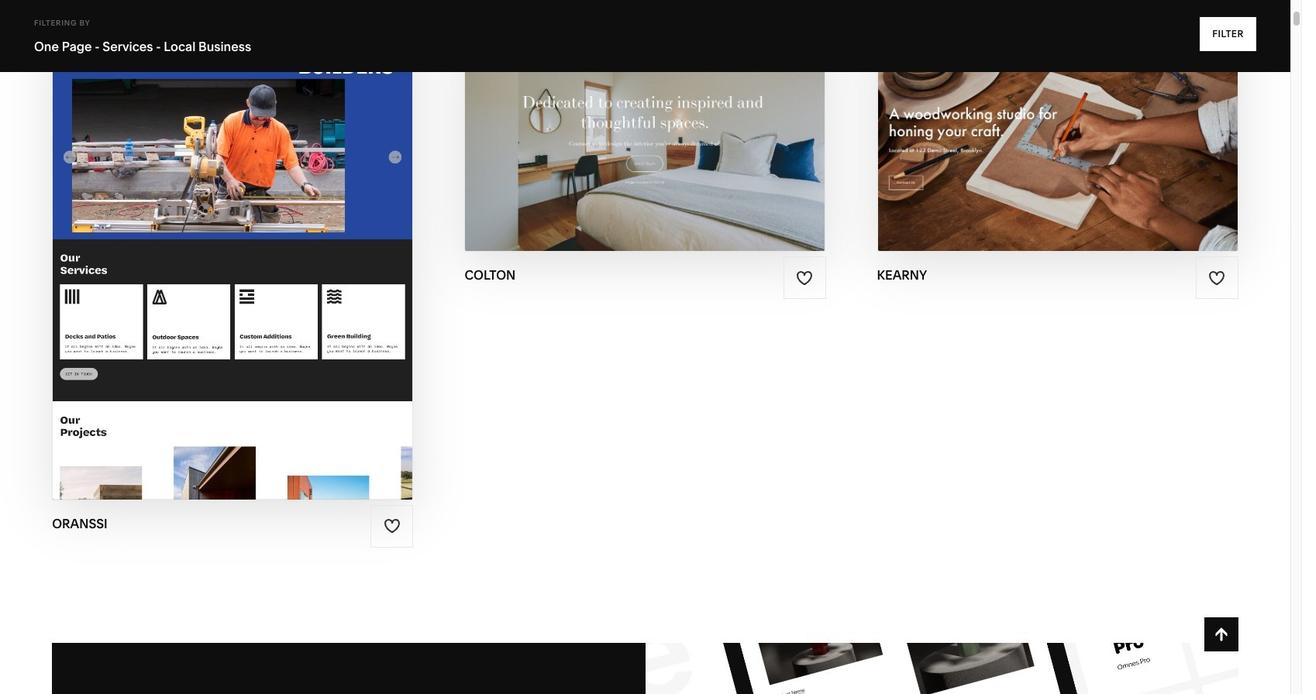 Task type: describe. For each thing, give the bounding box(es) containing it.
add colton to your favorites list image
[[796, 270, 813, 287]]



Task type: locate. For each thing, give the bounding box(es) containing it.
back to top image
[[1213, 626, 1230, 643]]

oranssi image
[[53, 20, 413, 500]]

kearny image
[[878, 20, 1238, 251]]

colton image
[[465, 20, 825, 251]]

add oranssi to your favorites list image
[[384, 518, 401, 535]]

preview of building your own template image
[[645, 643, 1239, 695]]



Task type: vqa. For each thing, say whether or not it's contained in the screenshot.
the Sell
no



